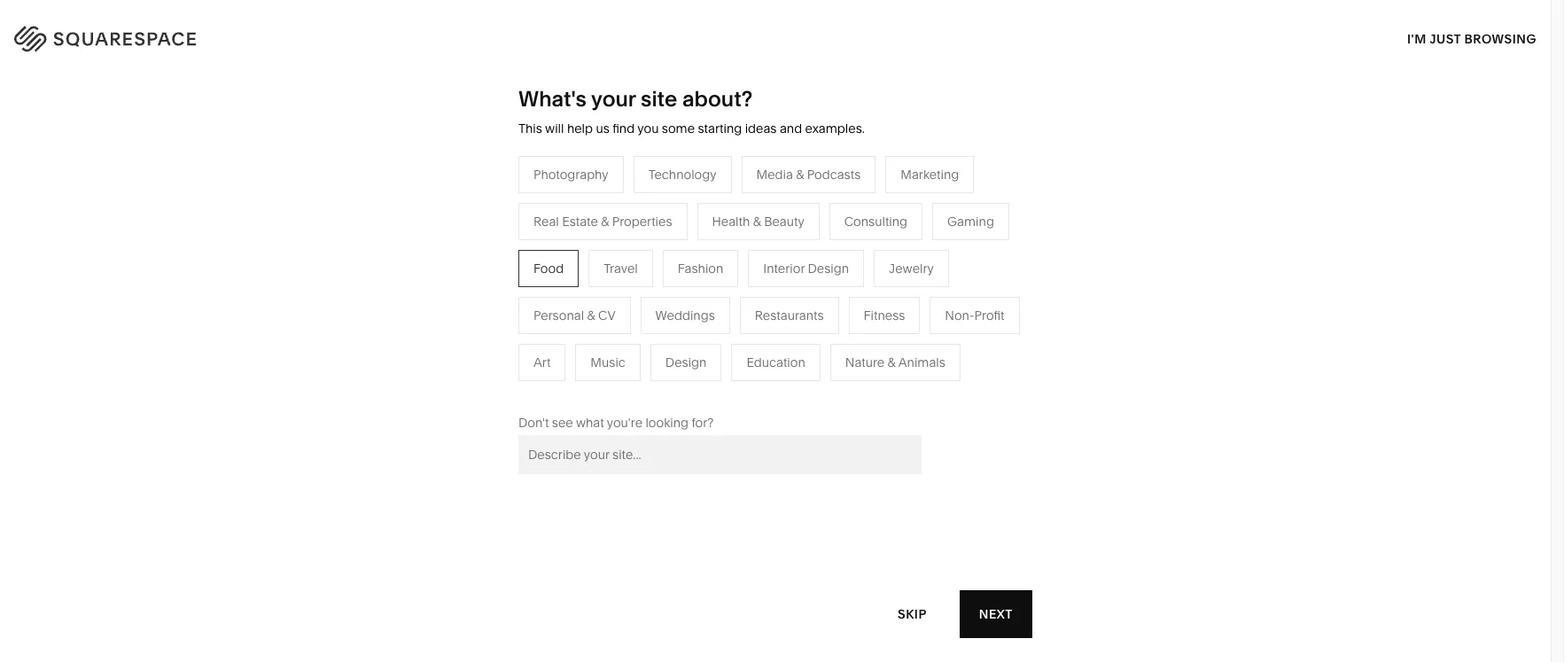 Task type: vqa. For each thing, say whether or not it's contained in the screenshot.
left "Podcasts"
yes



Task type: describe. For each thing, give the bounding box(es) containing it.
restaurants link
[[636, 273, 723, 289]]

education
[[747, 354, 805, 370]]

examples.
[[805, 121, 865, 136]]

& down business
[[520, 326, 528, 342]]

log             in link
[[1487, 27, 1529, 43]]

log             in
[[1487, 27, 1529, 43]]

1 vertical spatial weddings
[[636, 353, 695, 368]]

0 vertical spatial animals
[[876, 273, 923, 289]]

media & podcasts link
[[636, 299, 758, 315]]

Health & Beauty radio
[[697, 203, 819, 240]]

weddings inside option
[[655, 307, 715, 323]]

0 horizontal spatial media & podcasts
[[636, 299, 740, 315]]

& down home & decor on the top of page
[[865, 273, 873, 289]]

fashion
[[678, 260, 723, 276]]

browsing
[[1465, 31, 1537, 47]]

animals inside nature & animals option
[[898, 354, 945, 370]]

ideas
[[745, 121, 777, 136]]

community & non-profits link
[[449, 326, 615, 342]]

Weddings radio
[[640, 297, 730, 334]]

this
[[518, 121, 542, 136]]

local business link
[[449, 299, 553, 315]]

1 vertical spatial non-
[[531, 326, 560, 342]]

consulting
[[844, 213, 908, 229]]

1 horizontal spatial real
[[636, 379, 661, 395]]

skip
[[898, 606, 927, 622]]

some
[[662, 121, 695, 136]]

properties inside option
[[612, 213, 672, 229]]

help
[[567, 121, 593, 136]]

Media & Podcasts radio
[[741, 156, 876, 193]]

i'm just browsing link
[[1407, 14, 1537, 63]]

health & beauty
[[712, 213, 804, 229]]

will
[[545, 121, 564, 136]]

real estate & properties link
[[636, 379, 792, 395]]

local business
[[449, 299, 536, 315]]

travel link
[[636, 246, 688, 262]]

next button
[[960, 590, 1032, 638]]

0 vertical spatial restaurants
[[636, 273, 705, 289]]

Personal & CV radio
[[518, 297, 631, 334]]

skip button
[[878, 590, 946, 639]]

travel inside radio
[[604, 260, 638, 276]]

restaurants inside restaurants option
[[755, 307, 824, 323]]

professional services link
[[449, 273, 591, 289]]

& right home
[[862, 246, 870, 262]]

you
[[637, 121, 659, 136]]

next
[[979, 606, 1013, 622]]

Photography radio
[[518, 156, 624, 193]]

find
[[613, 121, 635, 136]]

gaming
[[947, 213, 994, 229]]

see
[[552, 415, 573, 431]]

your
[[591, 86, 636, 112]]

Real Estate & Properties radio
[[518, 203, 687, 240]]

nature inside option
[[845, 354, 885, 370]]

profits
[[560, 326, 597, 342]]

decor
[[873, 246, 909, 262]]

& inside personal & cv option
[[587, 307, 595, 323]]

just
[[1430, 31, 1461, 47]]

squarespace logo link
[[35, 21, 334, 50]]

1 vertical spatial estate
[[664, 379, 701, 395]]

non-profit
[[945, 307, 1005, 323]]

looking
[[646, 415, 689, 431]]

health
[[712, 213, 750, 229]]

home
[[823, 246, 859, 262]]

podcasts inside option
[[807, 166, 861, 182]]

marketing
[[901, 166, 959, 182]]

Interior Design radio
[[748, 250, 864, 287]]

community
[[449, 326, 517, 342]]

i'm
[[1407, 31, 1427, 47]]

us
[[596, 121, 610, 136]]

travel up restaurants link
[[636, 246, 670, 262]]

real inside real estate & properties option
[[534, 213, 559, 229]]

Design radio
[[650, 344, 722, 381]]

& up the for?
[[704, 379, 712, 395]]

in
[[1516, 27, 1529, 43]]



Task type: locate. For each thing, give the bounding box(es) containing it.
you're
[[607, 415, 643, 431]]

and
[[780, 121, 802, 136]]

Jewelry radio
[[874, 250, 949, 287]]

0 vertical spatial nature
[[823, 273, 862, 289]]

degraw image
[[558, 606, 993, 662]]

local
[[449, 299, 480, 315]]

photography
[[534, 166, 609, 182]]

& up travel radio
[[601, 213, 609, 229]]

media up the "events"
[[636, 299, 673, 315]]

non-
[[945, 307, 975, 323], [531, 326, 560, 342]]

interior design
[[763, 260, 849, 276]]

properties
[[612, 213, 672, 229], [715, 379, 775, 395]]

real estate & properties
[[534, 213, 672, 229], [636, 379, 775, 395]]

services
[[523, 273, 573, 289]]

0 vertical spatial nature & animals
[[823, 273, 923, 289]]

media inside option
[[756, 166, 793, 182]]

1 horizontal spatial design
[[808, 260, 849, 276]]

& down and at the top
[[796, 166, 804, 182]]

events
[[636, 326, 675, 342]]

what's your site about? this will help us find you some starting ideas and examples.
[[518, 86, 865, 136]]

what's
[[518, 86, 587, 112]]

non- down personal
[[531, 326, 560, 342]]

restaurants down travel link
[[636, 273, 705, 289]]

don't
[[518, 415, 549, 431]]

nature & animals inside option
[[845, 354, 945, 370]]

& left the cv
[[587, 307, 595, 323]]

1 vertical spatial media
[[636, 299, 673, 315]]

1 vertical spatial podcasts
[[687, 299, 740, 315]]

professional services
[[449, 273, 573, 289]]

non- down jewelry radio
[[945, 307, 975, 323]]

0 vertical spatial real
[[534, 213, 559, 229]]

degraw element
[[558, 606, 993, 662]]

0 vertical spatial media & podcasts
[[756, 166, 861, 182]]

food
[[534, 260, 564, 276]]

& inside 'health & beauty' option
[[753, 213, 761, 229]]

estate
[[562, 213, 598, 229], [664, 379, 701, 395]]

nature & animals down the home & decor link
[[823, 273, 923, 289]]

media & podcasts down restaurants link
[[636, 299, 740, 315]]

1 vertical spatial nature
[[845, 354, 885, 370]]

0 horizontal spatial properties
[[612, 213, 672, 229]]

animals down the decor
[[876, 273, 923, 289]]

entertainment
[[449, 379, 531, 395]]

1 horizontal spatial media & podcasts
[[756, 166, 861, 182]]

1 horizontal spatial properties
[[715, 379, 775, 395]]

podcasts down fashion
[[687, 299, 740, 315]]

0 vertical spatial estate
[[562, 213, 598, 229]]

0 vertical spatial properties
[[612, 213, 672, 229]]

non- inside non-profit option
[[945, 307, 975, 323]]

nature
[[823, 273, 862, 289], [845, 354, 885, 370]]

nature & animals link
[[823, 273, 941, 289]]

Fashion radio
[[663, 250, 739, 287]]

& inside nature & animals option
[[888, 354, 896, 370]]

0 horizontal spatial design
[[665, 354, 707, 370]]

Technology radio
[[633, 156, 732, 193]]

log
[[1487, 27, 1513, 43]]

what
[[576, 415, 604, 431]]

podcasts down examples.
[[807, 166, 861, 182]]

0 horizontal spatial restaurants
[[636, 273, 705, 289]]

Restaurants radio
[[740, 297, 839, 334]]

professional
[[449, 273, 520, 289]]

1 horizontal spatial estate
[[664, 379, 701, 395]]

media up beauty
[[756, 166, 793, 182]]

i'm just browsing
[[1407, 31, 1537, 47]]

media & podcasts
[[756, 166, 861, 182], [636, 299, 740, 315]]

estate inside option
[[562, 213, 598, 229]]

& down restaurants link
[[676, 299, 684, 315]]

0 vertical spatial non-
[[945, 307, 975, 323]]

fitness inside radio
[[864, 307, 905, 323]]

estate down photography option
[[562, 213, 598, 229]]

profit
[[974, 307, 1005, 323]]

0 vertical spatial design
[[808, 260, 849, 276]]

1 horizontal spatial media
[[756, 166, 793, 182]]

1 vertical spatial restaurants
[[755, 307, 824, 323]]

0 horizontal spatial non-
[[531, 326, 560, 342]]

weddings down events link on the left of page
[[636, 353, 695, 368]]

weddings link
[[636, 353, 713, 368]]

real
[[534, 213, 559, 229], [636, 379, 661, 395]]

1 vertical spatial media & podcasts
[[636, 299, 740, 315]]

Marketing radio
[[886, 156, 974, 193]]

0 horizontal spatial estate
[[562, 213, 598, 229]]

nature & animals down fitness radio
[[845, 354, 945, 370]]

1 vertical spatial nature & animals
[[845, 354, 945, 370]]

media & podcasts inside option
[[756, 166, 861, 182]]

entertainment link
[[449, 379, 549, 395]]

fitness
[[823, 299, 864, 315], [864, 307, 905, 323]]

properties down education
[[715, 379, 775, 395]]

0 horizontal spatial media
[[636, 299, 673, 315]]

about?
[[682, 86, 753, 112]]

Music radio
[[575, 344, 641, 381]]

1 horizontal spatial restaurants
[[755, 307, 824, 323]]

& down fitness radio
[[888, 354, 896, 370]]

Non-Profit radio
[[930, 297, 1020, 334]]

Nature & Animals radio
[[830, 344, 961, 381]]

design down events link on the left of page
[[665, 354, 707, 370]]

Gaming radio
[[932, 203, 1009, 240]]

Don't see what you're looking for? field
[[518, 435, 922, 474]]

travel up the cv
[[604, 260, 638, 276]]

restaurants
[[636, 273, 705, 289], [755, 307, 824, 323]]

media
[[756, 166, 793, 182], [636, 299, 673, 315]]

jewelry
[[889, 260, 934, 276]]

nature down home
[[823, 273, 862, 289]]

1 vertical spatial design
[[665, 354, 707, 370]]

real estate & properties up the for?
[[636, 379, 775, 395]]

real up food
[[534, 213, 559, 229]]

1 vertical spatial real
[[636, 379, 661, 395]]

0 vertical spatial podcasts
[[807, 166, 861, 182]]

0 horizontal spatial podcasts
[[687, 299, 740, 315]]

travel
[[636, 246, 670, 262], [604, 260, 638, 276]]

estate down weddings link
[[664, 379, 701, 395]]

0 vertical spatial real estate & properties
[[534, 213, 672, 229]]

music
[[591, 354, 626, 370]]

real estate & properties up travel radio
[[534, 213, 672, 229]]

0 vertical spatial weddings
[[655, 307, 715, 323]]

interior
[[763, 260, 805, 276]]

animals
[[876, 273, 923, 289], [898, 354, 945, 370]]

0 horizontal spatial real
[[534, 213, 559, 229]]

fitness link
[[823, 299, 882, 315]]

squarespace logo image
[[35, 21, 232, 50]]

design right interior
[[808, 260, 849, 276]]

animals down fitness radio
[[898, 354, 945, 370]]

site
[[641, 86, 677, 112]]

1 horizontal spatial podcasts
[[807, 166, 861, 182]]

Art radio
[[518, 344, 566, 381]]

Food radio
[[518, 250, 579, 287]]

don't see what you're looking for?
[[518, 415, 714, 431]]

weddings up events link on the left of page
[[655, 307, 715, 323]]

real estate & properties inside option
[[534, 213, 672, 229]]

& inside media & podcasts option
[[796, 166, 804, 182]]

events link
[[636, 326, 692, 342]]

& right the health
[[753, 213, 761, 229]]

personal
[[534, 307, 584, 323]]

art
[[534, 354, 551, 370]]

0 vertical spatial media
[[756, 166, 793, 182]]

weddings
[[655, 307, 715, 323], [636, 353, 695, 368]]

1 vertical spatial properties
[[715, 379, 775, 395]]

technology
[[648, 166, 717, 182]]

personal & cv
[[534, 307, 616, 323]]

restaurants down interior
[[755, 307, 824, 323]]

cv
[[598, 307, 616, 323]]

1 horizontal spatial non-
[[945, 307, 975, 323]]

1 vertical spatial real estate & properties
[[636, 379, 775, 395]]

home & decor link
[[823, 246, 926, 262]]

business
[[483, 299, 536, 315]]

for?
[[692, 415, 714, 431]]

Travel radio
[[589, 250, 653, 287]]

Consulting radio
[[829, 203, 923, 240]]

properties up travel link
[[612, 213, 672, 229]]

beauty
[[764, 213, 804, 229]]

& inside real estate & properties option
[[601, 213, 609, 229]]

media & podcasts down and at the top
[[756, 166, 861, 182]]

starting
[[698, 121, 742, 136]]

nature & animals
[[823, 273, 923, 289], [845, 354, 945, 370]]

Education radio
[[732, 344, 820, 381]]

Fitness radio
[[849, 297, 920, 334]]

home & decor
[[823, 246, 909, 262]]

community & non-profits
[[449, 326, 597, 342]]

podcasts
[[807, 166, 861, 182], [687, 299, 740, 315]]

&
[[796, 166, 804, 182], [601, 213, 609, 229], [753, 213, 761, 229], [862, 246, 870, 262], [865, 273, 873, 289], [676, 299, 684, 315], [587, 307, 595, 323], [520, 326, 528, 342], [888, 354, 896, 370], [704, 379, 712, 395]]

design
[[808, 260, 849, 276], [665, 354, 707, 370]]

real down weddings link
[[636, 379, 661, 395]]

nature down fitness radio
[[845, 354, 885, 370]]

1 vertical spatial animals
[[898, 354, 945, 370]]



